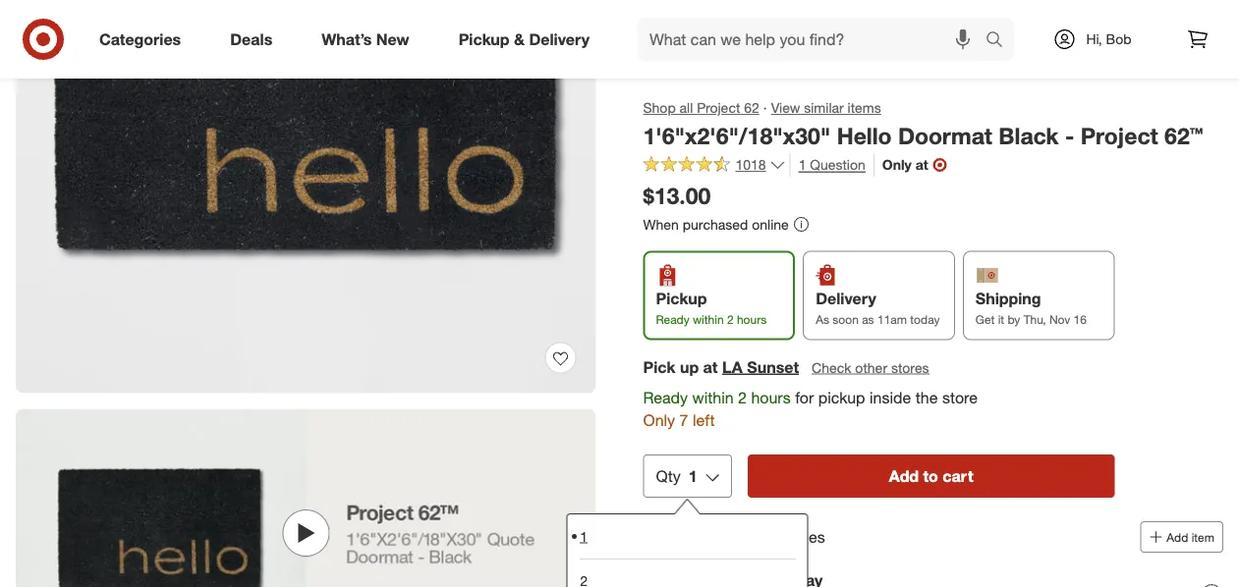 Task type: vqa. For each thing, say whether or not it's contained in the screenshot.
add
yes



Task type: locate. For each thing, give the bounding box(es) containing it.
1
[[799, 157, 806, 174], [689, 467, 698, 486], [580, 528, 587, 546]]

1 vertical spatial project
[[1081, 122, 1159, 149]]

hours inside ready within 2 hours for pickup inside the store only 7 left
[[751, 388, 791, 407]]

online
[[752, 216, 789, 233]]

check
[[812, 359, 852, 376]]

0 horizontal spatial 2
[[727, 312, 734, 327]]

deals link
[[214, 18, 297, 61]]

sunset
[[747, 358, 799, 377]]

only down 1'6"x2'6"/18"x30" hello doormat black - project 62™
[[882, 156, 912, 174]]

within
[[693, 312, 724, 327], [693, 388, 734, 407]]

nov
[[1050, 312, 1071, 327]]

pickup for &
[[459, 30, 510, 49]]

0 vertical spatial within
[[693, 312, 724, 327]]

when purchased online
[[643, 216, 789, 233]]

pickup left &
[[459, 30, 510, 49]]

left
[[693, 411, 715, 430]]

1'6"x2'6"/18"x30" hello doormat black - project 62™
[[643, 122, 1203, 149]]

add item button
[[1141, 522, 1224, 554]]

0 vertical spatial 2
[[727, 312, 734, 327]]

store
[[943, 388, 978, 407]]

doormat
[[898, 122, 993, 149]]

for
[[795, 388, 814, 407], [738, 528, 756, 547]]

0 vertical spatial pickup
[[459, 30, 510, 49]]

at down 1'6"x2'6"/18"x30" hello doormat black - project 62™
[[916, 156, 929, 174]]

categories link
[[83, 18, 206, 61]]

1 horizontal spatial 2
[[738, 388, 747, 407]]

1 vertical spatial ready
[[643, 388, 688, 407]]

1 vertical spatial 2
[[738, 388, 747, 407]]

0 vertical spatial delivery
[[529, 30, 590, 49]]

only
[[882, 156, 912, 174], [643, 411, 675, 430]]

1 for 1 question
[[799, 157, 806, 174]]

add left item
[[1167, 530, 1189, 545]]

pick
[[643, 358, 676, 377]]

2 inside ready within 2 hours for pickup inside the store only 7 left
[[738, 388, 747, 407]]

pickup & delivery link
[[442, 18, 614, 61]]

1 horizontal spatial project
[[1081, 122, 1159, 149]]

hi,
[[1087, 30, 1103, 48]]

for right eligible
[[738, 528, 756, 547]]

1 vertical spatial add
[[1167, 530, 1189, 545]]

project right all at the right
[[697, 99, 741, 116]]

1'6"x2'6"/18"x30"
[[643, 122, 831, 149]]

delivery up "soon"
[[816, 289, 877, 308]]

1 vertical spatial pickup
[[656, 289, 707, 308]]

2 down the la
[[738, 388, 747, 407]]

2 up the la
[[727, 312, 734, 327]]

ready up 7
[[643, 388, 688, 407]]

pickup inside pickup ready within 2 hours
[[656, 289, 707, 308]]

pickup up up
[[656, 289, 707, 308]]

ready
[[656, 312, 690, 327], [643, 388, 688, 407]]

1 horizontal spatial delivery
[[816, 289, 877, 308]]

0 vertical spatial 1
[[799, 157, 806, 174]]

for inside ready within 2 hours for pickup inside the store only 7 left
[[795, 388, 814, 407]]

delivery
[[529, 30, 590, 49], [816, 289, 877, 308]]

within inside pickup ready within 2 hours
[[693, 312, 724, 327]]

ready up pick
[[656, 312, 690, 327]]

0 horizontal spatial delivery
[[529, 30, 590, 49]]

shop
[[643, 99, 676, 116]]

get
[[976, 312, 995, 327]]

-
[[1065, 122, 1075, 149]]

0 vertical spatial hours
[[737, 312, 767, 327]]

1 horizontal spatial pickup
[[656, 289, 707, 308]]

hours up la sunset button
[[737, 312, 767, 327]]

thu,
[[1024, 312, 1046, 327]]

hi, bob
[[1087, 30, 1132, 48]]

for left pickup
[[795, 388, 814, 407]]

delivery as soon as 11am today
[[816, 289, 940, 327]]

0 vertical spatial add
[[889, 467, 919, 486]]

hours
[[737, 312, 767, 327], [751, 388, 791, 407]]

What can we help you find? suggestions appear below search field
[[638, 18, 991, 61]]

1 horizontal spatial for
[[795, 388, 814, 407]]

16
[[1074, 312, 1087, 327]]

only inside ready within 2 hours for pickup inside the store only 7 left
[[643, 411, 675, 430]]

0 horizontal spatial only
[[643, 411, 675, 430]]

0 vertical spatial ready
[[656, 312, 690, 327]]

0 horizontal spatial pickup
[[459, 30, 510, 49]]

shop all project 62
[[643, 99, 760, 116]]

within inside ready within 2 hours for pickup inside the store only 7 left
[[693, 388, 734, 407]]

0 horizontal spatial for
[[738, 528, 756, 547]]

qty 1
[[656, 467, 698, 486]]

add left to
[[889, 467, 919, 486]]

project
[[697, 99, 741, 116], [1081, 122, 1159, 149]]

what's new link
[[305, 18, 434, 61]]

deals
[[230, 30, 273, 49]]

at right up
[[703, 358, 718, 377]]

add for add item
[[1167, 530, 1189, 545]]

black
[[999, 122, 1059, 149]]

add
[[889, 467, 919, 486], [1167, 530, 1189, 545]]

add item
[[1167, 530, 1215, 545]]

at
[[916, 156, 929, 174], [703, 358, 718, 377]]

2 horizontal spatial 1
[[799, 157, 806, 174]]

1 vertical spatial only
[[643, 411, 675, 430]]

it
[[998, 312, 1005, 327]]

0 vertical spatial at
[[916, 156, 929, 174]]

0 vertical spatial project
[[697, 99, 741, 116]]

1 link
[[580, 515, 796, 559]]

new
[[376, 30, 410, 49]]

pickup
[[459, 30, 510, 49], [656, 289, 707, 308]]

within up left
[[693, 388, 734, 407]]

hello
[[837, 122, 892, 149]]

2 vertical spatial 1
[[580, 528, 587, 546]]

1 horizontal spatial only
[[882, 156, 912, 174]]

0 horizontal spatial add
[[889, 467, 919, 486]]

1&#39;6&#34;x2&#39;6&#34;/18&#34;x30&#34; hello doormat black - project 62&#8482;, 1 of 11 image
[[16, 0, 596, 394]]

1 vertical spatial hours
[[751, 388, 791, 407]]

within up pick up at la sunset
[[693, 312, 724, 327]]

project right "-"
[[1081, 122, 1159, 149]]

0 horizontal spatial 1
[[580, 528, 587, 546]]

view similar items
[[771, 99, 881, 116]]

1 vertical spatial at
[[703, 358, 718, 377]]

only left 7
[[643, 411, 675, 430]]

&
[[514, 30, 525, 49]]

pickup ready within 2 hours
[[656, 289, 767, 327]]

the
[[916, 388, 938, 407]]

1 horizontal spatial add
[[1167, 530, 1189, 545]]

0 vertical spatial for
[[795, 388, 814, 407]]

hours down sunset
[[751, 388, 791, 407]]

pickup & delivery
[[459, 30, 590, 49]]

view
[[771, 99, 800, 116]]

1 question
[[799, 157, 866, 174]]

what's
[[322, 30, 372, 49]]

pickup inside 'link'
[[459, 30, 510, 49]]

1 horizontal spatial 1
[[689, 467, 698, 486]]

1 vertical spatial within
[[693, 388, 734, 407]]

ready within 2 hours for pickup inside the store only 7 left
[[643, 388, 978, 430]]

1 vertical spatial delivery
[[816, 289, 877, 308]]

2
[[727, 312, 734, 327], [738, 388, 747, 407]]

0 horizontal spatial project
[[697, 99, 741, 116]]

1 horizontal spatial at
[[916, 156, 929, 174]]

delivery right &
[[529, 30, 590, 49]]

soon
[[833, 312, 859, 327]]

categories
[[99, 30, 181, 49]]

1 vertical spatial 1
[[689, 467, 698, 486]]



Task type: describe. For each thing, give the bounding box(es) containing it.
as
[[862, 312, 874, 327]]

bob
[[1106, 30, 1132, 48]]

cart
[[943, 467, 974, 486]]

stores
[[892, 359, 929, 376]]

0 vertical spatial only
[[882, 156, 912, 174]]

shipping get it by thu, nov 16
[[976, 289, 1087, 327]]

1018 link
[[643, 154, 786, 178]]

search button
[[977, 18, 1024, 65]]

1018
[[736, 156, 766, 174]]

eligible for registries
[[683, 528, 825, 547]]

pick up at la sunset
[[643, 358, 799, 377]]

view similar items button
[[771, 98, 881, 118]]

ready inside pickup ready within 2 hours
[[656, 312, 690, 327]]

qty
[[656, 467, 681, 486]]

ready inside ready within 2 hours for pickup inside the store only 7 left
[[643, 388, 688, 407]]

items
[[848, 99, 881, 116]]

62™
[[1165, 122, 1203, 149]]

inside
[[870, 388, 912, 407]]

today
[[911, 312, 940, 327]]

la sunset button
[[722, 356, 799, 379]]

to
[[924, 467, 939, 486]]

1&#39;6&#34;x2&#39;6&#34;/18&#34;x30&#34; hello doormat black - project 62&#8482;, 2 of 11, play video image
[[16, 409, 596, 588]]

add to cart
[[889, 467, 974, 486]]

62
[[744, 99, 760, 116]]

all
[[680, 99, 693, 116]]

1 for 1
[[580, 528, 587, 546]]

$13.00
[[643, 182, 711, 210]]

hours inside pickup ready within 2 hours
[[737, 312, 767, 327]]

delivery inside the delivery as soon as 11am today
[[816, 289, 877, 308]]

registries
[[761, 528, 825, 547]]

as
[[816, 312, 830, 327]]

1 vertical spatial for
[[738, 528, 756, 547]]

other
[[856, 359, 888, 376]]

up
[[680, 358, 699, 377]]

search
[[977, 32, 1024, 51]]

similar
[[804, 99, 844, 116]]

check other stores
[[812, 359, 929, 376]]

pickup for ready
[[656, 289, 707, 308]]

2 inside pickup ready within 2 hours
[[727, 312, 734, 327]]

what's new
[[322, 30, 410, 49]]

question
[[810, 157, 866, 174]]

11am
[[878, 312, 907, 327]]

check other stores button
[[811, 357, 930, 379]]

when
[[643, 216, 679, 233]]

by
[[1008, 312, 1021, 327]]

1 question link
[[790, 154, 866, 177]]

eligible
[[683, 528, 733, 547]]

purchased
[[683, 216, 748, 233]]

la
[[722, 358, 743, 377]]

7
[[680, 411, 689, 430]]

delivery inside 'link'
[[529, 30, 590, 49]]

only at
[[882, 156, 929, 174]]

item
[[1192, 530, 1215, 545]]

shipping
[[976, 289, 1042, 308]]

0 horizontal spatial at
[[703, 358, 718, 377]]

add to cart button
[[748, 455, 1115, 498]]

pickup
[[818, 388, 866, 407]]

add for add to cart
[[889, 467, 919, 486]]



